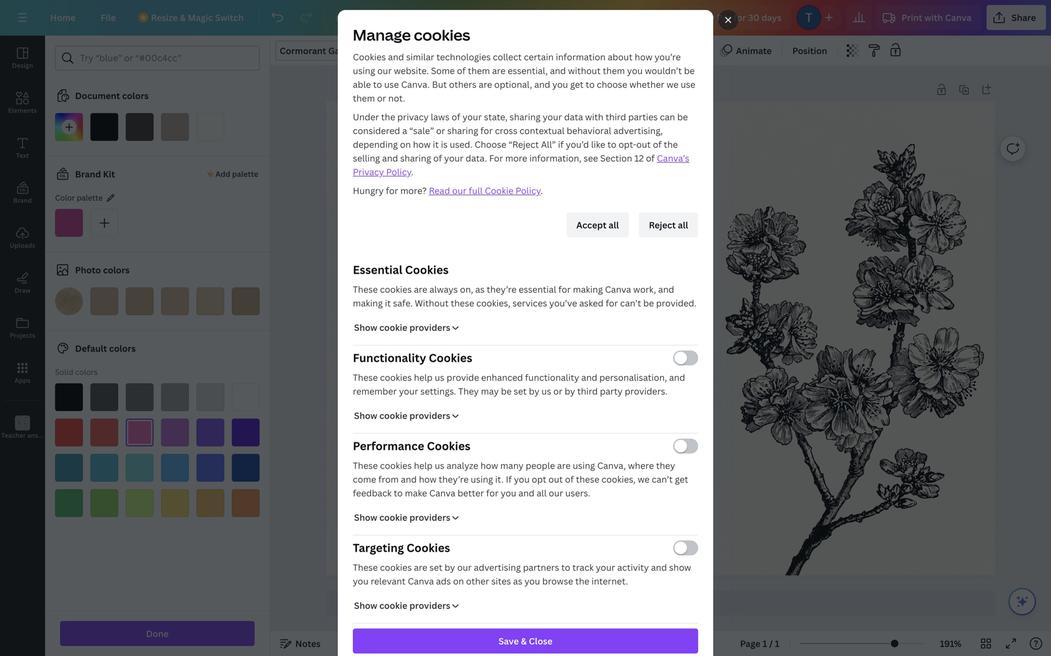 Task type: describe. For each thing, give the bounding box(es) containing it.
show for targeting cookies
[[354, 600, 377, 612]]

pink #ff66c4 image
[[126, 419, 154, 447]]

uploads
[[10, 242, 35, 250]]

accept all
[[576, 219, 619, 231]]

activity
[[617, 562, 649, 574]]

of down is
[[433, 152, 442, 164]]

you down the partners
[[525, 576, 540, 588]]

1 show cookie providers from the top
[[354, 322, 450, 334]]

you're
[[655, 51, 681, 63]]

brand button
[[0, 171, 45, 216]]

0 vertical spatial the
[[381, 111, 395, 123]]

"reject
[[509, 139, 539, 150]]

1 vertical spatial using
[[573, 460, 595, 472]]

to inside "these cookies help us analyze how many people are using canva, where they come from and how they're using it. if you opt out of these cookies, we can't get feedback to make canva better for you and all our users."
[[394, 488, 403, 500]]

answer
[[27, 432, 49, 440]]

how inside 'under the privacy laws of your state, sharing your data with third parties can be considered a "sale" or sharing for cross contextual behavioral advertising, depending on how it is used. choose "reject all" if you'd like to opt-out of the selling and sharing of your data. for more information, see section 12 of'
[[413, 139, 431, 150]]

cookies, inside essential cookies these cookies are always on, as they're essential for making canva work, and making it safe. without these cookies, services you've asked for can't be provided.
[[476, 298, 510, 309]]

reject
[[649, 219, 676, 231]]

not.
[[388, 92, 405, 104]]

or inside manage cookies cookies and similar technologies collect certain information about how you're using our website. some of them are essential, and without them you wouldn't be able to use canva. but others are optional, and you get to choose whether we use them or not.
[[377, 92, 386, 104]]

we inside "these cookies help us analyze how many people are using canva, where they come from and how they're using it. if you opt out of these cookies, we can't get feedback to make canva better for you and all our users."
[[638, 474, 650, 486]]

draw
[[15, 287, 31, 295]]

2 1 from the left
[[775, 638, 780, 650]]

elements
[[8, 106, 37, 115]]

can't inside "these cookies help us analyze how many people are using canva, where they come from and how they're using it. if you opt out of these cookies, we can't get feedback to make canva better for you and all our users."
[[652, 474, 673, 486]]

behavioral
[[567, 125, 611, 137]]

similar
[[406, 51, 434, 63]]

you left the relevant
[[353, 576, 369, 588]]

your inside the these cookies help us provide enhanced functionality and personalisation, and remember your settings. they may be set by us or by third party providers.
[[399, 386, 418, 398]]

and right the functionality
[[581, 372, 597, 384]]

of inside manage cookies cookies and similar technologies collect certain information about how you're using our website. some of them are essential, and without them you wouldn't be able to use canva. but others are optional, and you get to choose whether we use them or not.
[[457, 65, 466, 77]]

analyze
[[447, 460, 478, 472]]

#fffefb image
[[196, 113, 224, 141]]

for up you've in the top of the page
[[558, 284, 571, 296]]

these cookies help us provide enhanced functionality and personalisation, and remember your settings. they may be set by us or by third party providers.
[[353, 372, 685, 398]]

collect
[[493, 51, 522, 63]]

canva assistant image
[[1015, 595, 1030, 610]]

pink #ff66c4 image
[[126, 419, 154, 447]]

our left full
[[452, 185, 467, 197]]

colors for document colors
[[122, 90, 149, 102]]

can
[[660, 111, 675, 123]]

privacy
[[353, 166, 384, 178]]

see
[[584, 152, 598, 164]]

Try "blue" or "#00c4cc" search field
[[80, 46, 252, 70]]

page 1 / 1
[[740, 638, 780, 650]]

contextual
[[520, 125, 565, 137]]

default colors
[[75, 343, 136, 355]]

your up contextual
[[543, 111, 562, 123]]

white #ffffff image
[[232, 384, 260, 412]]

lime #c1ff72 image
[[126, 490, 154, 518]]

document
[[75, 90, 120, 102]]

uploads button
[[0, 216, 45, 261]]

of up the canva's
[[653, 139, 662, 150]]

read
[[429, 185, 450, 197]]

1 vertical spatial sharing
[[447, 125, 478, 137]]

feedback
[[353, 488, 392, 500]]

get inside "these cookies help us analyze how many people are using canva, where they come from and how they're using it. if you opt out of these cookies, we can't get feedback to make canva better for you and all our users."
[[675, 474, 688, 486]]

save & close button
[[353, 629, 698, 654]]

turquoise blue #5ce1e6 image
[[126, 455, 154, 482]]

dark gray #545454 image
[[90, 384, 118, 412]]

many
[[500, 460, 524, 472]]

and up make
[[401, 474, 417, 486]]

partners
[[523, 562, 559, 574]]

2 vertical spatial sharing
[[400, 152, 431, 164]]

switch
[[215, 12, 244, 23]]

1 1 from the left
[[763, 638, 767, 650]]

for inside try pro for 30 days button
[[734, 12, 746, 23]]

on,
[[460, 284, 473, 296]]

may
[[481, 386, 499, 398]]

purple #8c52ff image
[[196, 419, 224, 447]]

depending
[[353, 139, 398, 150]]

projects button
[[0, 306, 45, 351]]

are right others at the top left
[[479, 79, 492, 90]]

these inside "these cookies help us analyze how many people are using canva, where they come from and how they're using it. if you opt out of these cookies, we can't get feedback to make canva better for you and all our users."
[[576, 474, 599, 486]]

for left more?
[[386, 185, 398, 197]]

these for functionality cookies
[[353, 372, 378, 384]]

and down certain
[[550, 65, 566, 77]]

canva.
[[401, 79, 430, 90]]

grass green #7ed957 image
[[90, 490, 118, 518]]

canva,
[[597, 460, 626, 472]]

remember
[[353, 386, 397, 398]]

how up it.
[[480, 460, 498, 472]]

& for resize
[[180, 12, 186, 23]]

functionality
[[525, 372, 579, 384]]

all for accept all
[[609, 219, 619, 231]]

about
[[608, 51, 633, 63]]

these cookies help us analyze how many people are using canva, where they come from and how they're using it. if you opt out of these cookies, we can't get feedback to make canva better for you and all our users.
[[353, 460, 688, 500]]

show cookie providers button for targeting
[[353, 594, 462, 619]]

you right 'if' at the left bottom
[[514, 474, 530, 486]]

or inside the these cookies help us provide enhanced functionality and personalisation, and remember your settings. they may be set by us or by third party providers.
[[553, 386, 562, 398]]

under
[[353, 111, 379, 123]]

purple #8c52ff image
[[196, 419, 224, 447]]

cookies for targeting cookies
[[407, 541, 450, 556]]

cookies for performance cookies
[[427, 439, 470, 454]]

try pro for 30 days button
[[681, 5, 791, 30]]

document colors
[[75, 90, 149, 102]]

other
[[466, 576, 489, 588]]

third inside 'under the privacy laws of your state, sharing your data with third parties can be considered a "sale" or sharing for cross contextual behavioral advertising, depending on how it is used. choose "reject all" if you'd like to opt-out of the selling and sharing of your data. for more information, see section 12 of'
[[606, 111, 626, 123]]

1 horizontal spatial by
[[529, 386, 539, 398]]

work,
[[633, 284, 656, 296]]

cookie for functionality
[[379, 410, 407, 422]]

get inside manage cookies cookies and similar technologies collect certain information about how you're using our website. some of them are essential, and without them you wouldn't be able to use canva. but others are optional, and you get to choose whether we use them or not.
[[570, 79, 584, 90]]

1 show from the top
[[354, 322, 377, 334]]

cookies inside manage cookies cookies and similar technologies collect certain information about how you're using our website. some of them are essential, and without them you wouldn't be able to use canva. but others are optional, and you get to choose whether we use them or not.
[[353, 51, 386, 63]]

without
[[568, 65, 601, 77]]

show cookie providers for targeting
[[354, 600, 450, 612]]

add
[[215, 169, 230, 179]]

it inside 'under the privacy laws of your state, sharing your data with third parties can be considered a "sale" or sharing for cross contextual behavioral advertising, depending on how it is used. choose "reject all" if you'd like to opt-out of the selling and sharing of your data. for more information, see section 12 of'
[[433, 139, 439, 150]]

performance cookies
[[353, 439, 470, 454]]

some
[[431, 65, 455, 77]]

for inside "these cookies help us analyze how many people are using canva, where they come from and how they're using it. if you opt out of these cookies, we can't get feedback to make canva better for you and all our users."
[[486, 488, 499, 500]]

users.
[[565, 488, 590, 500]]

where
[[628, 460, 654, 472]]

brand for brand
[[13, 196, 32, 205]]

1 vertical spatial us
[[542, 386, 551, 398]]

page
[[740, 638, 761, 650]]

2 horizontal spatial them
[[603, 65, 625, 77]]

your down used.
[[444, 152, 464, 164]]

by inside these cookies are set by our advertising partners to track your activity and show you relevant canva ads on other sites as you browse the internet.
[[445, 562, 455, 574]]

be inside essential cookies these cookies are always on, as they're essential for making canva work, and making it safe. without these cookies, services you've asked for can't be provided.
[[643, 298, 654, 309]]

these inside essential cookies these cookies are always on, as they're essential for making canva work, and making it safe. without these cookies, services you've asked for can't be provided.
[[451, 298, 474, 309]]

all for reject all
[[678, 219, 688, 231]]

these cookies are set by our advertising partners to track your activity and show you relevant canva ads on other sites as you browse the internet.
[[353, 562, 691, 588]]

cookies inside essential cookies these cookies are always on, as they're essential for making canva work, and making it safe. without these cookies, services you've asked for can't be provided.
[[380, 284, 412, 296]]

save & close
[[499, 636, 553, 648]]

1 providers from the top
[[409, 322, 450, 334]]

people
[[526, 460, 555, 472]]

color
[[55, 193, 75, 203]]

color palette
[[55, 193, 103, 203]]

all inside "these cookies help us analyze how many people are using canva, where they come from and how they're using it. if you opt out of these cookies, we can't get feedback to make canva better for you and all our users."
[[537, 488, 547, 500]]

0 vertical spatial sharing
[[510, 111, 541, 123]]

providers.
[[625, 386, 668, 398]]

if
[[506, 474, 512, 486]]

are inside essential cookies these cookies are always on, as they're essential for making canva work, and making it safe. without these cookies, services you've asked for can't be provided.
[[414, 284, 427, 296]]

opt-
[[619, 139, 636, 150]]

targeting cookies
[[353, 541, 450, 556]]

1 use from the left
[[384, 79, 399, 90]]

make
[[405, 488, 427, 500]]

cookies for performance
[[380, 460, 412, 472]]

always
[[430, 284, 458, 296]]

as inside essential cookies these cookies are always on, as they're essential for making canva work, and making it safe. without these cookies, services you've asked for can't be provided.
[[475, 284, 485, 296]]

yellow #ffde59 image
[[161, 490, 189, 518]]

policy inside canva's privacy policy
[[386, 166, 411, 178]]

main menu bar
[[0, 0, 1051, 36]]

using inside manage cookies cookies and similar technologies collect certain information about how you're using our website. some of them are essential, and without them you wouldn't be able to use canva. but others are optional, and you get to choose whether we use them or not.
[[353, 65, 375, 77]]

1 show cookie providers button from the top
[[353, 315, 462, 340]]

1 horizontal spatial .
[[541, 185, 543, 197]]

default
[[75, 343, 107, 355]]

like
[[591, 139, 605, 150]]

us for functionality cookies
[[435, 372, 444, 384]]

data
[[564, 111, 583, 123]]

palette for color palette
[[77, 193, 103, 203]]

to inside 'under the privacy laws of your state, sharing your data with third parties can be considered a "sale" or sharing for cross contextual behavioral advertising, depending on how it is used. choose "reject all" if you'd like to opt-out of the selling and sharing of your data. for more information, see section 12 of'
[[608, 139, 616, 150]]

of right laws at the left of the page
[[452, 111, 460, 123]]

providers for functionality
[[409, 410, 450, 422]]

or inside 'under the privacy laws of your state, sharing your data with third parties can be considered a "sale" or sharing for cross contextual behavioral advertising, depending on how it is used. choose "reject all" if you'd like to opt-out of the selling and sharing of your data. for more information, see section 12 of'
[[436, 125, 445, 137]]

on inside 'under the privacy laws of your state, sharing your data with third parties can be considered a "sale" or sharing for cross contextual behavioral advertising, depending on how it is used. choose "reject all" if you'd like to opt-out of the selling and sharing of your data. for more information, see section 12 of'
[[400, 139, 411, 150]]

projects
[[10, 332, 35, 340]]

accept
[[576, 219, 607, 231]]

hungry
[[353, 185, 384, 197]]

you down information
[[552, 79, 568, 90]]

#3d3b3a image
[[126, 113, 154, 141]]

2 vertical spatial using
[[471, 474, 493, 486]]

Design title text field
[[497, 5, 676, 30]]

show pages image
[[631, 623, 691, 633]]

add palette button
[[204, 162, 260, 187]]

save
[[499, 636, 519, 648]]

and right personalisation,
[[669, 372, 685, 384]]

help for performance
[[414, 460, 433, 472]]

to down without
[[586, 79, 595, 90]]

come
[[353, 474, 376, 486]]

information,
[[529, 152, 582, 164]]

wouldn't
[[645, 65, 682, 77]]

if
[[558, 139, 564, 150]]

2 horizontal spatial by
[[565, 386, 575, 398]]

"sale"
[[409, 125, 434, 137]]

0 horizontal spatial them
[[353, 92, 375, 104]]

and down opt
[[519, 488, 534, 500]]

grass green #7ed957 image
[[90, 490, 118, 518]]

section
[[600, 152, 632, 164]]

show cookie providers for functionality
[[354, 410, 450, 422]]

how up make
[[419, 474, 437, 486]]

are inside these cookies are set by our advertising partners to track your activity and show you relevant canva ads on other sites as you browse the internet.
[[414, 562, 427, 574]]

functionality
[[353, 351, 426, 366]]

and inside 'under the privacy laws of your state, sharing your data with third parties can be considered a "sale" or sharing for cross contextual behavioral advertising, depending on how it is used. choose "reject all" if you'd like to opt-out of the selling and sharing of your data. for more information, see section 12 of'
[[382, 152, 398, 164]]

our inside these cookies are set by our advertising partners to track your activity and show you relevant canva ads on other sites as you browse the internet.
[[457, 562, 472, 574]]

essential
[[353, 262, 402, 278]]

manage cookies cookies and similar technologies collect certain information about how you're using our website. some of them are essential, and without them you wouldn't be able to use canva. but others are optional, and you get to choose whether we use them or not.
[[353, 25, 695, 104]]

show for performance cookies
[[354, 512, 377, 524]]

accept all button
[[566, 213, 629, 238]]

laws
[[431, 111, 450, 123]]

providers for performance
[[409, 512, 450, 524]]

ally
[[445, 136, 513, 170]]

yellow #ffde59 image
[[161, 490, 189, 518]]

colors for photo colors
[[103, 264, 130, 276]]

light blue #38b6ff image
[[161, 455, 189, 482]]



Task type: vqa. For each thing, say whether or not it's contained in the screenshot.
colors
yes



Task type: locate. For each thing, give the bounding box(es) containing it.
be inside 'under the privacy laws of your state, sharing your data with third parties can be considered a "sale" or sharing for cross contextual behavioral advertising, depending on how it is used. choose "reject all" if you'd like to opt-out of the selling and sharing of your data. for more information, see section 12 of'
[[677, 111, 688, 123]]

gray #737373 image
[[126, 384, 154, 412]]

0 horizontal spatial using
[[353, 65, 375, 77]]

1 horizontal spatial third
[[606, 111, 626, 123]]

brand inside button
[[13, 196, 32, 205]]

how down "sale"
[[413, 139, 431, 150]]

these for targeting cookies
[[353, 562, 378, 574]]

design
[[12, 61, 33, 70]]

resize
[[151, 12, 178, 23]]

a
[[402, 125, 407, 137]]

light blue #38b6ff image
[[161, 455, 189, 482]]

of up others at the top left
[[457, 65, 466, 77]]

use up not.
[[384, 79, 399, 90]]

0 vertical spatial they're
[[487, 284, 517, 296]]

cookies up from
[[380, 460, 412, 472]]

cookies up technologies
[[414, 25, 470, 45]]

/
[[769, 638, 773, 650]]

#c6a47f image
[[232, 288, 260, 316], [232, 288, 260, 316]]

performance
[[353, 439, 424, 454]]

coral red #ff5757 image
[[90, 419, 118, 447], [90, 419, 118, 447]]

these inside these cookies are set by our advertising partners to track your activity and show you relevant canva ads on other sites as you browse the internet.
[[353, 562, 378, 574]]

0 vertical spatial as
[[475, 284, 485, 296]]

#dabc9a image
[[161, 288, 189, 316], [161, 288, 189, 316]]

orange #ff914d image
[[232, 490, 260, 518], [232, 490, 260, 518]]

show cookie providers button for performance
[[353, 506, 462, 531]]

1 horizontal spatial policy
[[516, 185, 541, 197]]

they're inside "these cookies help us analyze how many people are using canva, where they come from and how they're using it. if you opt out of these cookies, we can't get feedback to make canva better for you and all our users."
[[439, 474, 469, 486]]

cross
[[495, 125, 517, 137]]

2 vertical spatial us
[[435, 460, 444, 472]]

cookies, down canva,
[[602, 474, 636, 486]]

2 vertical spatial the
[[575, 576, 589, 588]]

colors for solid colors
[[75, 367, 98, 378]]

help for functionality
[[414, 372, 433, 384]]

internet.
[[592, 576, 628, 588]]

information
[[556, 51, 606, 63]]

advertising,
[[614, 125, 663, 137]]

0 horizontal spatial .
[[411, 166, 413, 178]]

#3d3b3a image
[[126, 113, 154, 141]]

our inside "these cookies help us analyze how many people are using canva, where they come from and how they're using it. if you opt out of these cookies, we can't get feedback to make canva better for you and all our users."
[[549, 488, 563, 500]]

or left not.
[[377, 92, 386, 104]]

magenta #cb6ce6 image
[[161, 419, 189, 447], [161, 419, 189, 447]]

personalisation,
[[599, 372, 667, 384]]

show cookie providers down make
[[354, 512, 450, 524]]

are down "targeting cookies"
[[414, 562, 427, 574]]

providers down settings.
[[409, 410, 450, 422]]

be down enhanced
[[501, 386, 512, 398]]

and up website.
[[388, 51, 404, 63]]

resize & magic switch
[[151, 12, 244, 23]]

without
[[415, 298, 449, 309]]

cookies up "analyze"
[[427, 439, 470, 454]]

be inside manage cookies cookies and similar technologies collect certain information about how you're using our website. some of them are essential, and without them you wouldn't be able to use canva. but others are optional, and you get to choose whether we use them or not.
[[684, 65, 695, 77]]

used.
[[450, 139, 472, 150]]

2 show cookie providers button from the top
[[353, 404, 462, 429]]

making down essential
[[353, 298, 383, 309]]

us down the functionality
[[542, 386, 551, 398]]

peach #ffbd59 image
[[196, 490, 224, 518], [196, 490, 224, 518]]

cookies for essential cookies these cookies are always on, as they're essential for making canva work, and making it safe. without these cookies, services you've asked for can't be provided.
[[405, 262, 449, 278]]

these inside "these cookies help us analyze how many people are using canva, where they come from and how they're using it. if you opt out of these cookies, we can't get feedback to make canva better for you and all our users."
[[353, 460, 378, 472]]

it left is
[[433, 139, 439, 150]]

group
[[384, 41, 450, 61]]

be inside the these cookies help us provide enhanced functionality and personalisation, and remember your settings. they may be set by us or by third party providers.
[[501, 386, 512, 398]]

0 vertical spatial on
[[400, 139, 411, 150]]

for left 30
[[734, 12, 746, 23]]

canva inside essential cookies these cookies are always on, as they're essential for making canva work, and making it safe. without these cookies, services you've asked for can't be provided.
[[605, 284, 631, 296]]

the inside these cookies are set by our advertising partners to track your activity and show you relevant canva ads on other sites as you browse the internet.
[[575, 576, 589, 588]]

cookies for targeting
[[380, 562, 412, 574]]

0 horizontal spatial the
[[381, 111, 395, 123]]

how inside manage cookies cookies and similar technologies collect certain information about how you're using our website. some of them are essential, and without them you wouldn't be able to use canva. but others are optional, and you get to choose whether we use them or not.
[[635, 51, 652, 63]]

these up users. on the bottom of page
[[576, 474, 599, 486]]

help inside the these cookies help us provide enhanced functionality and personalisation, and remember your settings. they may be set by us or by third party providers.
[[414, 372, 433, 384]]

show for functionality cookies
[[354, 410, 377, 422]]

violet #5e17eb image
[[232, 419, 260, 447], [232, 419, 260, 447]]

to right like
[[608, 139, 616, 150]]

0 vertical spatial palette
[[232, 169, 258, 179]]

for down it.
[[486, 488, 499, 500]]

it.
[[495, 474, 504, 486]]

colors right photo
[[103, 264, 130, 276]]

help
[[414, 372, 433, 384], [414, 460, 433, 472]]

cookies inside essential cookies these cookies are always on, as they're essential for making canva work, and making it safe. without these cookies, services you've asked for can't be provided.
[[405, 262, 449, 278]]

using
[[353, 65, 375, 77], [573, 460, 595, 472], [471, 474, 493, 486]]

0 vertical spatial using
[[353, 65, 375, 77]]

1 vertical spatial third
[[577, 386, 598, 398]]

1 left /
[[763, 638, 767, 650]]

close
[[529, 636, 553, 648]]

colors for default colors
[[109, 343, 136, 355]]

0 vertical spatial these
[[451, 298, 474, 309]]

palette inside color palette button
[[77, 193, 103, 203]]

get down they
[[675, 474, 688, 486]]

aqua blue #0cc0df image
[[90, 455, 118, 482], [90, 455, 118, 482]]

cookies inside these cookies are set by our advertising partners to track your activity and show you relevant canva ads on other sites as you browse the internet.
[[380, 562, 412, 574]]

#000000 image
[[90, 113, 118, 141], [90, 113, 118, 141]]

0 horizontal spatial out
[[549, 474, 563, 486]]

under the privacy laws of your state, sharing your data with third parties can be considered a "sale" or sharing for cross contextual behavioral advertising, depending on how it is used. choose "reject all" if you'd like to opt-out of the selling and sharing of your data. for more information, see section 12 of
[[353, 111, 688, 164]]

1 vertical spatial on
[[453, 576, 464, 588]]

they
[[458, 386, 479, 398]]

dear
[[374, 139, 436, 167]]

black #000000 image
[[55, 384, 83, 412], [55, 384, 83, 412]]

policy down canva's privacy policy
[[516, 185, 541, 197]]

set inside the these cookies help us provide enhanced functionality and personalisation, and remember your settings. they may be set by us or by third party providers.
[[514, 386, 527, 398]]

as inside these cookies are set by our advertising partners to track your activity and show you relevant canva ads on other sites as you browse the internet.
[[513, 576, 522, 588]]

on right the ads
[[453, 576, 464, 588]]

1 vertical spatial policy
[[516, 185, 541, 197]]

palette right add
[[232, 169, 258, 179]]

0 vertical spatial it
[[433, 139, 439, 150]]

your left the state,
[[463, 111, 482, 123]]

0 horizontal spatial these
[[451, 298, 474, 309]]

0 horizontal spatial set
[[430, 562, 443, 574]]

cookie up "targeting cookies"
[[379, 512, 407, 524]]

#ceae89 image
[[126, 288, 154, 316]]

dark gray #545454 image
[[90, 384, 118, 412]]

0 horizontal spatial we
[[638, 474, 650, 486]]

0 vertical spatial or
[[377, 92, 386, 104]]

kit
[[103, 168, 115, 180]]

use down the wouldn't at the top of page
[[681, 79, 695, 90]]

selling
[[353, 152, 380, 164]]

can't inside essential cookies these cookies are always on, as they're essential for making canva work, and making it safe. without these cookies, services you've asked for can't be provided.
[[620, 298, 641, 309]]

show cookie providers for performance
[[354, 512, 450, 524]]

1 horizontal spatial them
[[468, 65, 490, 77]]

1 vertical spatial out
[[549, 474, 563, 486]]

1 vertical spatial help
[[414, 460, 433, 472]]

and down essential, on the top
[[534, 79, 550, 90]]

show cookie providers button down the safe.
[[353, 315, 462, 340]]

is
[[441, 139, 448, 150]]

targeting
[[353, 541, 404, 556]]

but
[[432, 79, 447, 90]]

. down canva's privacy policy
[[541, 185, 543, 197]]

cookies up the relevant
[[380, 562, 412, 574]]

canva's privacy policy
[[353, 152, 689, 178]]

your inside these cookies are set by our advertising partners to track your activity and show you relevant canva ads on other sites as you browse the internet.
[[596, 562, 615, 574]]

2 horizontal spatial sharing
[[510, 111, 541, 123]]

0 horizontal spatial by
[[445, 562, 455, 574]]

gray #a6a6a6 image
[[161, 384, 189, 412]]

cookies for functionality cookies
[[429, 351, 472, 366]]

2 show from the top
[[354, 410, 377, 422]]

1 horizontal spatial using
[[471, 474, 493, 486]]

#d4b592 image
[[90, 288, 118, 316], [90, 288, 118, 316]]

advertising
[[474, 562, 521, 574]]

us inside "these cookies help us analyze how many people are using canva, where they come from and how they're using it. if you opt out of these cookies, we can't get feedback to make canva better for you and all our users."
[[435, 460, 444, 472]]

canva inside "these cookies help us analyze how many people are using canva, where they come from and how they're using it. if you opt out of these cookies, we can't get feedback to make canva better for you and all our users."
[[429, 488, 455, 500]]

get down without
[[570, 79, 584, 90]]

palette down brand kit
[[77, 193, 103, 203]]

1 horizontal spatial cookies,
[[602, 474, 636, 486]]

royal blue #5271ff image
[[196, 455, 224, 482], [196, 455, 224, 482]]

and up 'provided.'
[[658, 284, 674, 296]]

0 vertical spatial third
[[606, 111, 626, 123]]

to down from
[[394, 488, 403, 500]]

palette
[[232, 169, 258, 179], [77, 193, 103, 203]]

light gray #d9d9d9 image
[[196, 384, 224, 412], [196, 384, 224, 412]]

them down technologies
[[468, 65, 490, 77]]

0 horizontal spatial can't
[[620, 298, 641, 309]]

out
[[636, 139, 651, 150], [549, 474, 563, 486]]

0 vertical spatial .
[[411, 166, 413, 178]]

are inside "these cookies help us analyze how many people are using canva, where they come from and how they're using it. if you opt out of these cookies, we can't get feedback to make canva better for you and all our users."
[[557, 460, 571, 472]]

1 these from the top
[[353, 284, 378, 296]]

0 horizontal spatial making
[[353, 298, 383, 309]]

us left "analyze"
[[435, 460, 444, 472]]

cobalt blue #004aad image
[[232, 455, 260, 482], [232, 455, 260, 482]]

show cookie providers button down the relevant
[[353, 594, 462, 619]]

sharing down "sale"
[[400, 152, 431, 164]]

1 cookie from the top
[[379, 322, 407, 334]]

show cookie providers up performance cookies
[[354, 410, 450, 422]]

1
[[763, 638, 767, 650], [775, 638, 780, 650]]

0 vertical spatial help
[[414, 372, 433, 384]]

they
[[656, 460, 675, 472]]

to inside these cookies are set by our advertising partners to track your activity and show you relevant canva ads on other sites as you browse the internet.
[[561, 562, 570, 574]]

you down 'if' at the left bottom
[[501, 488, 516, 500]]

2 providers from the top
[[409, 410, 450, 422]]

white #ffffff image
[[232, 384, 260, 412]]

of inside "these cookies help us analyze how many people are using canva, where they come from and how they're using it. if you opt out of these cookies, we can't get feedback to make canva better for you and all our users."
[[565, 474, 574, 486]]

out inside 'under the privacy laws of your state, sharing your data with third parties can be considered a "sale" or sharing for cross contextual behavioral advertising, depending on how it is used. choose "reject all" if you'd like to opt-out of the selling and sharing of your data. for more information, see section 12 of'
[[636, 139, 651, 150]]

providers down make
[[409, 512, 450, 524]]

#fffefb image
[[196, 113, 224, 141]]

and inside essential cookies these cookies are always on, as they're essential for making canva work, and making it safe. without these cookies, services you've asked for can't be provided.
[[658, 284, 674, 296]]

third right with
[[606, 111, 626, 123]]

dark turquoise #0097b2 image
[[55, 455, 83, 482], [55, 455, 83, 482]]

1 horizontal spatial brand
[[75, 168, 101, 180]]

0 horizontal spatial get
[[570, 79, 584, 90]]

1 horizontal spatial making
[[573, 284, 603, 296]]

1 horizontal spatial sharing
[[447, 125, 478, 137]]

cookies, inside "these cookies help us analyze how many people are using canva, where they come from and how they're using it. if you opt out of these cookies, we can't get feedback to make canva better for you and all our users."
[[602, 474, 636, 486]]

0 vertical spatial brand
[[75, 168, 101, 180]]

all down opt
[[537, 488, 547, 500]]

4 cookie from the top
[[379, 600, 407, 612]]

essential cookies these cookies are always on, as they're essential for making canva work, and making it safe. without these cookies, services you've asked for can't be provided.
[[353, 262, 697, 309]]

help up settings.
[[414, 372, 433, 384]]

0 horizontal spatial or
[[377, 92, 386, 104]]

show
[[354, 322, 377, 334], [354, 410, 377, 422], [354, 512, 377, 524], [354, 600, 377, 612]]

read our full cookie policy link
[[429, 185, 541, 197]]

turquoise blue #5ce1e6 image
[[126, 455, 154, 482]]

1 vertical spatial the
[[664, 139, 678, 150]]

all inside 'button'
[[609, 219, 619, 231]]

1 horizontal spatial 1
[[775, 638, 780, 650]]

1 horizontal spatial get
[[675, 474, 688, 486]]

your up internet.
[[596, 562, 615, 574]]

show up functionality
[[354, 322, 377, 334]]

providers for targeting
[[409, 600, 450, 612]]

the up the canva's
[[664, 139, 678, 150]]

& inside button
[[521, 636, 527, 648]]

1 vertical spatial they're
[[439, 474, 469, 486]]

4 show cookie providers button from the top
[[353, 594, 462, 619]]

these
[[353, 284, 378, 296], [353, 372, 378, 384], [353, 460, 378, 472], [353, 562, 378, 574]]

state,
[[484, 111, 508, 123]]

it inside essential cookies these cookies are always on, as they're essential for making canva work, and making it safe. without these cookies, services you've asked for can't be provided.
[[385, 298, 391, 309]]

4 show from the top
[[354, 600, 377, 612]]

your left settings.
[[399, 386, 418, 398]]

3 providers from the top
[[409, 512, 450, 524]]

able
[[353, 79, 371, 90]]

1 vertical spatial &
[[521, 636, 527, 648]]

others
[[449, 79, 477, 90]]

set down enhanced
[[514, 386, 527, 398]]

1 vertical spatial brand
[[13, 196, 32, 205]]

3 cookie from the top
[[379, 512, 407, 524]]

be down 'work,'
[[643, 298, 654, 309]]

birthday!
[[376, 325, 752, 560]]

out inside "these cookies help us analyze how many people are using canva, where they come from and how they're using it. if you opt out of these cookies, we can't get feedback to make canva better for you and all our users."
[[549, 474, 563, 486]]

help inside "these cookies help us analyze how many people are using canva, where they come from and how they're using it. if you opt out of these cookies, we can't get feedback to make canva better for you and all our users."
[[414, 460, 433, 472]]

they're inside essential cookies these cookies are always on, as they're essential for making canva work, and making it safe. without these cookies, services you've asked for can't be provided.
[[487, 284, 517, 296]]

on inside these cookies are set by our advertising partners to track your activity and show you relevant canva ads on other sites as you browse the internet.
[[453, 576, 464, 588]]

are down collect
[[492, 65, 506, 77]]

of
[[457, 65, 466, 77], [452, 111, 460, 123], [653, 139, 662, 150], [433, 152, 442, 164], [646, 152, 655, 164], [565, 474, 574, 486]]

solid colors
[[55, 367, 98, 378]]

0 horizontal spatial &
[[180, 12, 186, 23]]

you up whether
[[627, 65, 643, 77]]

1 vertical spatial palette
[[77, 193, 103, 203]]

colors right 'default'
[[109, 343, 136, 355]]

to
[[373, 79, 382, 90], [586, 79, 595, 90], [608, 139, 616, 150], [394, 488, 403, 500], [561, 562, 570, 574]]

certain
[[524, 51, 554, 63]]

for right asked
[[606, 298, 618, 309]]

done
[[146, 628, 169, 640]]

bright red #ff3131 image
[[55, 419, 83, 447], [55, 419, 83, 447]]

cookies inside the these cookies help us provide enhanced functionality and personalisation, and remember your settings. they may be set by us or by third party providers.
[[380, 372, 412, 384]]

0 horizontal spatial sharing
[[400, 152, 431, 164]]

provide
[[447, 372, 479, 384]]

3 show from the top
[[354, 512, 377, 524]]

cookies up provide
[[429, 351, 472, 366]]

as right sites
[[513, 576, 522, 588]]

of right 12
[[646, 152, 655, 164]]

#ff66c4 image
[[459, 55, 472, 58], [459, 55, 472, 58]]

green #00bf63 image
[[55, 490, 83, 518]]

set inside these cookies are set by our advertising partners to track your activity and show you relevant canva ads on other sites as you browse the internet.
[[430, 562, 443, 574]]

cookie down "remember"
[[379, 410, 407, 422]]

show down "remember"
[[354, 410, 377, 422]]

show cookie providers button up performance cookies
[[353, 404, 462, 429]]

1 vertical spatial as
[[513, 576, 522, 588]]

add a new color image
[[90, 209, 118, 237]]

0 horizontal spatial 1
[[763, 638, 767, 650]]

to up browse
[[561, 562, 570, 574]]

us for performance cookies
[[435, 460, 444, 472]]

to right able
[[373, 79, 382, 90]]

0 vertical spatial cookies,
[[476, 298, 510, 309]]

our left users. on the bottom of page
[[549, 488, 563, 500]]

and inside these cookies are set by our advertising partners to track your activity and show you relevant canva ads on other sites as you browse the internet.
[[651, 562, 667, 574]]

cookies down manage
[[353, 51, 386, 63]]

website.
[[394, 65, 429, 77]]

our up other
[[457, 562, 472, 574]]

on down the 'a'
[[400, 139, 411, 150]]

& left magic
[[180, 12, 186, 23]]

design button
[[0, 36, 45, 81]]

0 horizontal spatial as
[[475, 284, 485, 296]]

all inside button
[[678, 219, 688, 231]]

0 vertical spatial get
[[570, 79, 584, 90]]

magic
[[188, 12, 213, 23]]

more
[[505, 152, 527, 164]]

2 cookie from the top
[[379, 410, 407, 422]]

show cookie providers button for functionality
[[353, 404, 462, 429]]

green #00bf63 image
[[55, 490, 83, 518]]

out right opt
[[549, 474, 563, 486]]

0 vertical spatial us
[[435, 372, 444, 384]]

side panel tab list
[[0, 36, 65, 451]]

for up choose
[[480, 125, 493, 137]]

these down targeting
[[353, 562, 378, 574]]

cookie for performance
[[379, 512, 407, 524]]

reject all button
[[639, 213, 698, 238]]

photo
[[75, 264, 101, 276]]

these inside the these cookies help us provide enhanced functionality and personalisation, and remember your settings. they may be set by us or by third party providers.
[[353, 372, 378, 384]]

3 show cookie providers button from the top
[[353, 506, 462, 531]]

parties
[[628, 111, 658, 123]]

manage
[[353, 25, 411, 45]]

0 vertical spatial set
[[514, 386, 527, 398]]

cookies down functionality
[[380, 372, 412, 384]]

our left website.
[[377, 65, 392, 77]]

#ceae89 image
[[126, 288, 154, 316]]

2 vertical spatial or
[[553, 386, 562, 398]]

colors up #3d3b3a image
[[122, 90, 149, 102]]

keys
[[51, 432, 65, 440]]

be right the wouldn't at the top of page
[[684, 65, 695, 77]]

1 vertical spatial set
[[430, 562, 443, 574]]

canva left the ads
[[408, 576, 434, 588]]

0 horizontal spatial use
[[384, 79, 399, 90]]

4 these from the top
[[353, 562, 378, 574]]

show cookie providers button down make
[[353, 506, 462, 531]]

colors
[[122, 90, 149, 102], [103, 264, 130, 276], [109, 343, 136, 355], [75, 367, 98, 378]]

0 vertical spatial out
[[636, 139, 651, 150]]

1 vertical spatial making
[[353, 298, 383, 309]]

canva left 'work,'
[[605, 284, 631, 296]]

teacher answer keys
[[1, 432, 65, 440]]

these inside essential cookies these cookies are always on, as they're essential for making canva work, and making it safe. without these cookies, services you've asked for can't be provided.
[[353, 284, 378, 296]]

can't
[[620, 298, 641, 309], [652, 474, 673, 486]]

cookies for functionality
[[380, 372, 412, 384]]

1 horizontal spatial it
[[433, 139, 439, 150]]

1 vertical spatial we
[[638, 474, 650, 486]]

third inside the these cookies help us provide enhanced functionality and personalisation, and remember your settings. they may be set by us or by third party providers.
[[577, 386, 598, 398]]

1 horizontal spatial use
[[681, 79, 695, 90]]

1 vertical spatial it
[[385, 298, 391, 309]]

1 vertical spatial cookies,
[[602, 474, 636, 486]]

1 horizontal spatial or
[[436, 125, 445, 137]]

2 horizontal spatial all
[[678, 219, 688, 231]]

get
[[570, 79, 584, 90], [675, 474, 688, 486]]

show down the relevant
[[354, 600, 377, 612]]

4 providers from the top
[[409, 600, 450, 612]]

privacy
[[397, 111, 429, 123]]

be right can
[[677, 111, 688, 123]]

cookies up the safe.
[[380, 284, 412, 296]]

brand up uploads button on the left of the page
[[13, 196, 32, 205]]

are
[[492, 65, 506, 77], [479, 79, 492, 90], [414, 284, 427, 296], [557, 460, 571, 472], [414, 562, 427, 574]]

1 vertical spatial .
[[541, 185, 543, 197]]

3 these from the top
[[353, 460, 378, 472]]

1 help from the top
[[414, 372, 433, 384]]

1 horizontal spatial palette
[[232, 169, 258, 179]]

canva inside these cookies are set by our advertising partners to track your activity and show you relevant canva ads on other sites as you browse the internet.
[[408, 576, 434, 588]]

brand for brand kit
[[75, 168, 101, 180]]

palette inside add palette button
[[232, 169, 258, 179]]

1 horizontal spatial all
[[609, 219, 619, 231]]

1 vertical spatial get
[[675, 474, 688, 486]]

& for save
[[521, 636, 527, 648]]

lime #c1ff72 image
[[126, 490, 154, 518]]

0 vertical spatial can't
[[620, 298, 641, 309]]

1 horizontal spatial the
[[575, 576, 589, 588]]

brand left kit
[[75, 168, 101, 180]]

0 horizontal spatial cookies,
[[476, 298, 510, 309]]

cookies inside "these cookies help us analyze how many people are using canva, where they come from and how they're using it. if you opt out of these cookies, we can't get feedback to make canva better for you and all our users."
[[380, 460, 412, 472]]

it left the safe.
[[385, 298, 391, 309]]

use
[[384, 79, 399, 90], [681, 79, 695, 90]]

0 vertical spatial canva
[[605, 284, 631, 296]]

1 horizontal spatial out
[[636, 139, 651, 150]]

0 vertical spatial policy
[[386, 166, 411, 178]]

gray #737373 image
[[126, 384, 154, 412]]

0 horizontal spatial brand
[[13, 196, 32, 205]]

them down able
[[353, 92, 375, 104]]

2 horizontal spatial using
[[573, 460, 595, 472]]

show cookie providers down the safe.
[[354, 322, 450, 334]]

2 horizontal spatial or
[[553, 386, 562, 398]]

all right accept
[[609, 219, 619, 231]]

#e0c4a3 image
[[196, 288, 224, 316], [196, 288, 224, 316]]

0 horizontal spatial third
[[577, 386, 598, 398]]

these for performance cookies
[[353, 460, 378, 472]]

our inside manage cookies cookies and similar technologies collect certain information about how you're using our website. some of them are essential, and without them you wouldn't be able to use canva. but others are optional, and you get to choose whether we use them or not.
[[377, 65, 392, 77]]

can't down they
[[652, 474, 673, 486]]

making
[[573, 284, 603, 296], [353, 298, 383, 309]]

we inside manage cookies cookies and similar technologies collect certain information about how you're using our website. some of them are essential, and without them you wouldn't be able to use canva. but others are optional, and you get to choose whether we use them or not.
[[667, 79, 679, 90]]

canva's privacy policy link
[[353, 152, 689, 178]]

they're
[[487, 284, 517, 296], [439, 474, 469, 486]]

1 horizontal spatial they're
[[487, 284, 517, 296]]

ads
[[436, 576, 451, 588]]

gray #a6a6a6 image
[[161, 384, 189, 412]]

2 help from the top
[[414, 460, 433, 472]]

choose
[[475, 139, 506, 150]]

whether
[[629, 79, 665, 90]]

1 horizontal spatial set
[[514, 386, 527, 398]]

& inside button
[[180, 12, 186, 23]]

we
[[667, 79, 679, 90], [638, 474, 650, 486]]

cookie
[[485, 185, 514, 197]]

add palette
[[215, 169, 258, 179]]

or down laws at the left of the page
[[436, 125, 445, 137]]

cookies, left the services at the top of the page
[[476, 298, 510, 309]]

1 horizontal spatial these
[[576, 474, 599, 486]]

#c2aba0 image
[[161, 113, 189, 141], [161, 113, 189, 141]]

cookie for targeting
[[379, 600, 407, 612]]

as
[[475, 284, 485, 296], [513, 576, 522, 588]]

color palette button
[[55, 192, 103, 205]]

or
[[377, 92, 386, 104], [436, 125, 445, 137], [553, 386, 562, 398]]

2 show cookie providers from the top
[[354, 410, 450, 422]]

1 horizontal spatial &
[[521, 636, 527, 648]]

palette for add palette
[[232, 169, 258, 179]]

of up users. on the bottom of page
[[565, 474, 574, 486]]

1 horizontal spatial on
[[453, 576, 464, 588]]

happy
[[376, 238, 640, 433]]

pro
[[717, 12, 732, 23]]

apps
[[15, 377, 30, 385]]

canva's
[[657, 152, 689, 164]]

by
[[529, 386, 539, 398], [565, 386, 575, 398], [445, 562, 455, 574]]

cookies inside manage cookies cookies and similar technologies collect certain information about how you're using our website. some of them are essential, and without them you wouldn't be able to use canva. but others are optional, and you get to choose whether we use them or not.
[[414, 25, 470, 45]]

4 show cookie providers from the top
[[354, 600, 450, 612]]

0 vertical spatial &
[[180, 12, 186, 23]]

2 horizontal spatial the
[[664, 139, 678, 150]]

set up the ads
[[430, 562, 443, 574]]

0 horizontal spatial on
[[400, 139, 411, 150]]

days
[[762, 12, 781, 23]]

2 these from the top
[[353, 372, 378, 384]]

3 show cookie providers from the top
[[354, 512, 450, 524]]

1 vertical spatial or
[[436, 125, 445, 137]]

for inside 'under the privacy laws of your state, sharing your data with third parties can be considered a "sale" or sharing for cross contextual behavioral advertising, depending on how it is used. choose "reject all" if you'd like to opt-out of the selling and sharing of your data. for more information, see section 12 of'
[[480, 125, 493, 137]]

cookies up always
[[405, 262, 449, 278]]

2 use from the left
[[681, 79, 695, 90]]



